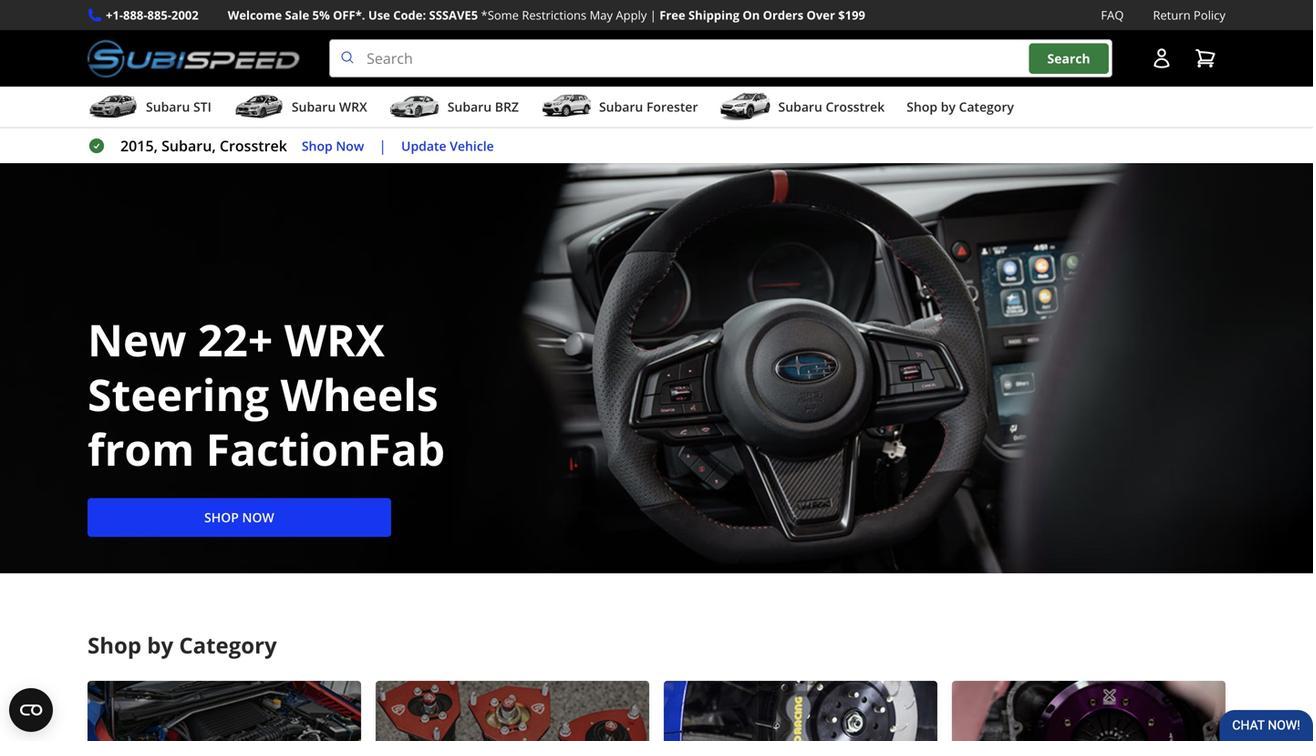Task type: describe. For each thing, give the bounding box(es) containing it.
subaru sti
[[146, 98, 212, 116]]

vehicle
[[450, 137, 494, 154]]

code:
[[393, 7, 426, 23]]

forester
[[647, 98, 698, 116]]

over
[[807, 7, 836, 23]]

sti
[[193, 98, 212, 116]]

may
[[590, 7, 613, 23]]

off*.
[[333, 7, 365, 23]]

1 vertical spatial shop by category
[[88, 631, 277, 661]]

1 vertical spatial |
[[379, 136, 387, 156]]

faq link
[[1102, 5, 1124, 25]]

factionfab
[[206, 419, 445, 479]]

category inside dropdown button
[[959, 98, 1015, 116]]

2002
[[172, 7, 199, 23]]

subaru brz button
[[389, 90, 519, 127]]

subaru crosstrek button
[[720, 90, 885, 127]]

subaru crosstrek
[[779, 98, 885, 116]]

subaru for subaru brz
[[448, 98, 492, 116]]

subaru sti button
[[88, 90, 212, 127]]

shop now
[[204, 509, 274, 526]]

shop now link
[[302, 136, 364, 156]]

engine image
[[88, 682, 361, 742]]

now
[[336, 137, 364, 154]]

wrx inside new 22+ wrx steering wheels from factionfab
[[284, 310, 385, 369]]

by inside dropdown button
[[941, 98, 956, 116]]

return
[[1154, 7, 1191, 23]]

sssave5
[[429, 7, 478, 23]]

shop now link
[[88, 499, 391, 538]]

2015,
[[120, 136, 158, 156]]

welcome sale 5% off*. use code: sssave5 *some restrictions may apply | free shipping on orders over $199
[[228, 7, 866, 23]]

888-
[[123, 7, 147, 23]]

shop inside dropdown button
[[907, 98, 938, 116]]

0 horizontal spatial shop
[[88, 631, 141, 661]]

shop by category button
[[907, 90, 1015, 127]]

a subaru forester thumbnail image image
[[541, 93, 592, 121]]

now
[[242, 509, 274, 526]]

sale
[[285, 7, 309, 23]]

new
[[88, 310, 187, 369]]

subispeed logo image
[[88, 39, 300, 78]]

update vehicle button
[[402, 136, 494, 156]]

a subaru wrx thumbnail image image
[[233, 93, 285, 121]]

open widget image
[[9, 689, 53, 733]]

steering wheel image
[[0, 163, 1314, 574]]

search input field
[[329, 39, 1113, 78]]

2015, subaru, crosstrek
[[120, 136, 287, 156]]

shipping
[[689, 7, 740, 23]]

subaru forester button
[[541, 90, 698, 127]]

free
[[660, 7, 686, 23]]

subaru for subaru sti
[[146, 98, 190, 116]]

restrictions
[[522, 7, 587, 23]]



Task type: vqa. For each thing, say whether or not it's contained in the screenshot.
the 888-
yes



Task type: locate. For each thing, give the bounding box(es) containing it.
1 horizontal spatial by
[[941, 98, 956, 116]]

subaru left sti
[[146, 98, 190, 116]]

0 vertical spatial shop
[[907, 98, 938, 116]]

1 vertical spatial category
[[179, 631, 277, 661]]

search button
[[1030, 43, 1109, 74]]

0 horizontal spatial by
[[147, 631, 173, 661]]

wrx inside dropdown button
[[339, 98, 367, 116]]

subaru right the a subaru crosstrek thumbnail image
[[779, 98, 823, 116]]

shop
[[204, 509, 239, 526]]

on
[[743, 7, 760, 23]]

brakes image
[[664, 682, 938, 742]]

1 vertical spatial shop
[[302, 137, 333, 154]]

a subaru crosstrek thumbnail image image
[[720, 93, 771, 121]]

return policy link
[[1154, 5, 1226, 25]]

1 horizontal spatial crosstrek
[[826, 98, 885, 116]]

$199
[[839, 7, 866, 23]]

subaru left 'forester'
[[599, 98, 644, 116]]

subaru for subaru forester
[[599, 98, 644, 116]]

crosstrek inside dropdown button
[[826, 98, 885, 116]]

22+
[[198, 310, 273, 369]]

0 horizontal spatial category
[[179, 631, 277, 661]]

a subaru sti thumbnail image image
[[88, 93, 139, 121]]

+1-888-885-2002
[[106, 7, 199, 23]]

subaru brz
[[448, 98, 519, 116]]

0 vertical spatial wrx
[[339, 98, 367, 116]]

category
[[959, 98, 1015, 116], [179, 631, 277, 661]]

shop by category
[[907, 98, 1015, 116], [88, 631, 277, 661]]

apply
[[616, 7, 647, 23]]

by
[[941, 98, 956, 116], [147, 631, 173, 661]]

|
[[650, 7, 657, 23], [379, 136, 387, 156]]

search
[[1048, 50, 1091, 67]]

welcome
[[228, 7, 282, 23]]

885-
[[147, 7, 172, 23]]

0 horizontal spatial crosstrek
[[220, 136, 287, 156]]

crosstrek
[[826, 98, 885, 116], [220, 136, 287, 156]]

2 horizontal spatial shop
[[907, 98, 938, 116]]

update vehicle
[[402, 137, 494, 154]]

1 vertical spatial crosstrek
[[220, 136, 287, 156]]

faq
[[1102, 7, 1124, 23]]

return policy
[[1154, 7, 1226, 23]]

1 subaru from the left
[[146, 98, 190, 116]]

4 subaru from the left
[[599, 98, 644, 116]]

from
[[88, 419, 195, 479]]

policy
[[1194, 7, 1226, 23]]

1 vertical spatial wrx
[[284, 310, 385, 369]]

| right 'now'
[[379, 136, 387, 156]]

suspension image
[[376, 682, 650, 742]]

1 vertical spatial by
[[147, 631, 173, 661]]

update
[[402, 137, 447, 154]]

subaru left brz
[[448, 98, 492, 116]]

1 horizontal spatial shop by category
[[907, 98, 1015, 116]]

use
[[368, 7, 390, 23]]

5 subaru from the left
[[779, 98, 823, 116]]

subaru for subaru wrx
[[292, 98, 336, 116]]

0 horizontal spatial shop by category
[[88, 631, 277, 661]]

shop now
[[302, 137, 364, 154]]

new 22+ wrx steering wheels from factionfab
[[88, 310, 445, 479]]

0 vertical spatial category
[[959, 98, 1015, 116]]

a subaru brz thumbnail image image
[[389, 93, 440, 121]]

0 vertical spatial crosstrek
[[826, 98, 885, 116]]

0 horizontal spatial |
[[379, 136, 387, 156]]

2 subaru from the left
[[292, 98, 336, 116]]

subaru wrx button
[[233, 90, 367, 127]]

subaru for subaru crosstrek
[[779, 98, 823, 116]]

orders
[[763, 7, 804, 23]]

0 vertical spatial by
[[941, 98, 956, 116]]

shop
[[907, 98, 938, 116], [302, 137, 333, 154], [88, 631, 141, 661]]

drivetrain image
[[953, 682, 1226, 742]]

3 subaru from the left
[[448, 98, 492, 116]]

| left free
[[650, 7, 657, 23]]

button image
[[1151, 48, 1173, 69]]

0 vertical spatial shop by category
[[907, 98, 1015, 116]]

0 vertical spatial |
[[650, 7, 657, 23]]

2 vertical spatial shop
[[88, 631, 141, 661]]

+1-888-885-2002 link
[[106, 5, 199, 25]]

subaru wrx
[[292, 98, 367, 116]]

1 horizontal spatial category
[[959, 98, 1015, 116]]

wheels
[[281, 364, 439, 424]]

subaru
[[146, 98, 190, 116], [292, 98, 336, 116], [448, 98, 492, 116], [599, 98, 644, 116], [779, 98, 823, 116]]

*some
[[481, 7, 519, 23]]

1 horizontal spatial shop
[[302, 137, 333, 154]]

5%
[[313, 7, 330, 23]]

1 horizontal spatial |
[[650, 7, 657, 23]]

+1-
[[106, 7, 123, 23]]

subaru,
[[162, 136, 216, 156]]

steering
[[88, 364, 269, 424]]

subaru forester
[[599, 98, 698, 116]]

subaru up shop now
[[292, 98, 336, 116]]

brz
[[495, 98, 519, 116]]

wrx
[[339, 98, 367, 116], [284, 310, 385, 369]]



